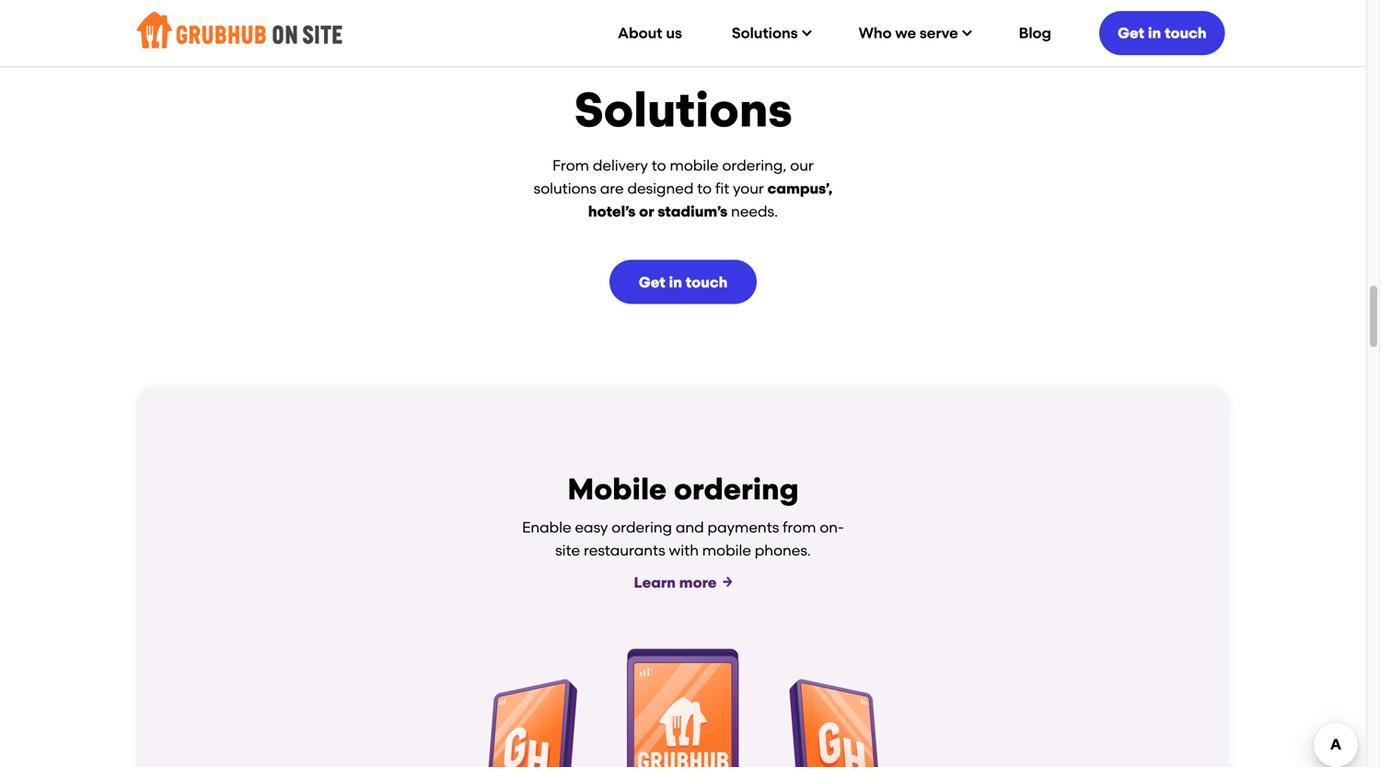 Task type: locate. For each thing, give the bounding box(es) containing it.
1 horizontal spatial in
[[1148, 24, 1161, 42]]

in
[[1148, 24, 1161, 42], [669, 274, 682, 292]]

to up designed
[[652, 157, 666, 175]]

1 vertical spatial get in touch
[[639, 274, 728, 292]]

0 horizontal spatial to
[[652, 157, 666, 175]]

0 horizontal spatial in
[[669, 274, 682, 292]]

solutions right us on the left top
[[732, 24, 798, 42]]

enable
[[522, 520, 571, 537]]

to left fit
[[697, 180, 712, 198]]

mobile
[[568, 472, 667, 508]]

1 vertical spatial in
[[669, 274, 682, 292]]

ordering up 'restaurants' at left
[[612, 520, 672, 537]]

0 horizontal spatial get in touch link
[[610, 260, 757, 304]]

learn more
[[634, 574, 717, 592]]

0 vertical spatial solutions
[[732, 24, 798, 42]]

payments
[[708, 520, 779, 537]]

serve
[[920, 24, 958, 42]]

0 horizontal spatial get
[[639, 274, 665, 292]]

0 vertical spatial get in touch link
[[1099, 8, 1225, 58]]

ordering up payments
[[674, 472, 799, 508]]

1 vertical spatial get
[[639, 274, 665, 292]]

0 horizontal spatial touch
[[686, 274, 728, 292]]

1 vertical spatial solutions
[[574, 81, 792, 139]]

1 vertical spatial touch
[[686, 274, 728, 292]]

ordering
[[674, 472, 799, 508], [612, 520, 672, 537]]

mobile inside enable easy ordering and payments from on- site restaurants with mobile phones.
[[702, 543, 751, 560]]

mobile down payments
[[702, 543, 751, 560]]

are
[[600, 180, 624, 198]]

1 horizontal spatial ordering
[[674, 472, 799, 508]]

solutions link
[[712, 11, 829, 56]]

1 vertical spatial ordering
[[612, 520, 672, 537]]

ordering inside enable easy ordering and payments from on- site restaurants with mobile phones.
[[612, 520, 672, 537]]

1 horizontal spatial touch
[[1165, 24, 1207, 42]]

blog link
[[999, 11, 1072, 56]]

get in touch
[[1118, 24, 1207, 42], [639, 274, 728, 292]]

more
[[679, 574, 717, 592]]

phones.
[[755, 543, 811, 560]]

1 horizontal spatial to
[[697, 180, 712, 198]]

with
[[669, 543, 699, 560]]

learn
[[634, 574, 676, 592]]

get in touch link
[[1099, 8, 1225, 58], [610, 260, 757, 304]]

0 horizontal spatial get in touch
[[639, 274, 728, 292]]

get
[[1118, 24, 1145, 42], [639, 274, 665, 292]]

mobile inside from delivery to mobile ordering, our solutions are designed to fit your
[[670, 157, 719, 175]]

1 vertical spatial to
[[697, 180, 712, 198]]

to
[[652, 157, 666, 175], [697, 180, 712, 198]]

touch
[[1165, 24, 1207, 42], [686, 274, 728, 292]]

mobile
[[670, 157, 719, 175], [702, 543, 751, 560]]

solutions
[[732, 24, 798, 42], [574, 81, 792, 139]]

0 vertical spatial mobile
[[670, 157, 719, 175]]

0 vertical spatial touch
[[1165, 24, 1207, 42]]

fit
[[715, 180, 730, 198]]

solutions up from delivery to mobile ordering, our solutions are designed to fit your
[[574, 81, 792, 139]]

1 vertical spatial mobile
[[702, 543, 751, 560]]

0 vertical spatial in
[[1148, 24, 1161, 42]]

mobile ordering
[[568, 472, 799, 508]]

mobile up fit
[[670, 157, 719, 175]]

0 horizontal spatial ordering
[[612, 520, 672, 537]]

1 horizontal spatial get in touch link
[[1099, 8, 1225, 58]]

about us
[[618, 24, 682, 42]]

0 vertical spatial get
[[1118, 24, 1145, 42]]

0 vertical spatial get in touch
[[1118, 24, 1207, 42]]

1 horizontal spatial get in touch
[[1118, 24, 1207, 42]]



Task type: vqa. For each thing, say whether or not it's contained in the screenshot.
in
yes



Task type: describe. For each thing, give the bounding box(es) containing it.
touch for the bottom get in touch link
[[686, 274, 728, 292]]

our
[[790, 157, 814, 175]]

campus',
[[768, 180, 833, 198]]

designed
[[628, 180, 694, 198]]

mobile ordering image
[[486, 650, 881, 768]]

0 vertical spatial ordering
[[674, 472, 799, 508]]

delivery
[[593, 157, 648, 175]]

1 horizontal spatial get
[[1118, 24, 1145, 42]]

from
[[783, 520, 816, 537]]

blog
[[1019, 24, 1052, 42]]

on-
[[820, 520, 844, 537]]

who
[[859, 24, 892, 42]]

or
[[639, 203, 654, 221]]

stadium's
[[658, 203, 728, 221]]

us
[[666, 24, 682, 42]]

hotel's
[[588, 203, 636, 221]]

1 vertical spatial get in touch link
[[610, 260, 757, 304]]

about
[[618, 24, 663, 42]]

about us link
[[598, 11, 702, 56]]

site
[[555, 543, 580, 560]]

learn more link
[[613, 563, 754, 604]]

who we serve link
[[838, 11, 990, 56]]

from
[[553, 157, 589, 175]]

we
[[895, 24, 916, 42]]

needs.
[[728, 203, 778, 221]]

who we serve
[[859, 24, 958, 42]]

easy
[[575, 520, 608, 537]]

campus', hotel's or stadium's
[[588, 180, 833, 221]]

from delivery to mobile ordering, our solutions are designed to fit your
[[534, 157, 814, 198]]

grubhub onsite logo image
[[137, 7, 342, 53]]

solutions
[[534, 180, 597, 198]]

ordering,
[[722, 157, 787, 175]]

your
[[733, 180, 764, 198]]

restaurants
[[584, 543, 665, 560]]

enable easy ordering and payments from on- site restaurants with mobile phones.
[[522, 520, 844, 560]]

solutions inside solutions link
[[732, 24, 798, 42]]

and
[[676, 520, 704, 537]]

touch for get in touch link to the right
[[1165, 24, 1207, 42]]

0 vertical spatial to
[[652, 157, 666, 175]]



